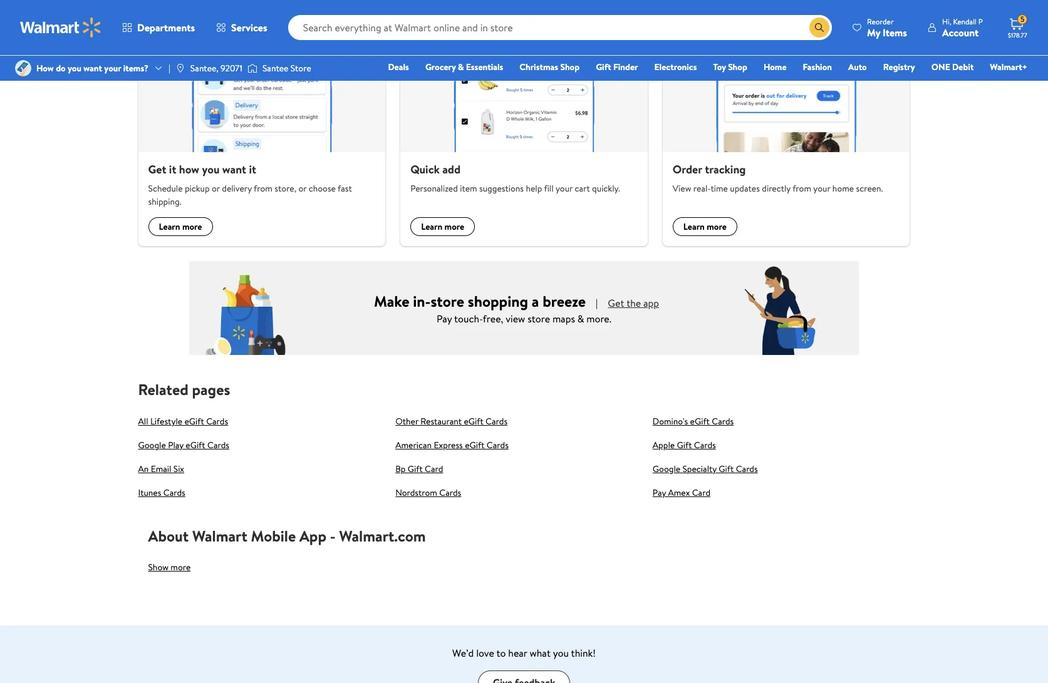 Task type: locate. For each thing, give the bounding box(es) containing it.
account
[[942, 25, 979, 39]]

my
[[867, 25, 881, 39]]

touch-
[[454, 312, 483, 326]]

pay amex card link
[[653, 487, 711, 499]]

more down the pickup
[[182, 220, 202, 233]]

items?
[[123, 62, 149, 75]]

2 or from the left
[[298, 182, 307, 195]]

0 horizontal spatial from
[[254, 182, 273, 195]]

1 horizontal spatial card
[[692, 487, 711, 499]]

egift up google play egift cards link
[[185, 415, 204, 428]]

1 vertical spatial get
[[608, 296, 624, 310]]

you
[[68, 62, 81, 75], [202, 162, 220, 177], [553, 646, 569, 660]]

0 horizontal spatial |
[[169, 62, 170, 75]]

card up nordstrom cards link
[[425, 463, 443, 475]]

google left play
[[138, 439, 166, 451]]

learn for how
[[159, 220, 180, 233]]

more
[[182, 220, 202, 233], [445, 220, 464, 233], [707, 220, 727, 233], [171, 562, 191, 574]]

1 vertical spatial &
[[578, 312, 584, 326]]

0 horizontal spatial store
[[431, 290, 464, 312]]

0 horizontal spatial or
[[212, 182, 220, 195]]

Walmart Site-Wide search field
[[288, 15, 832, 40]]

list
[[131, 14, 918, 246]]

six
[[173, 463, 184, 475]]

nordstrom cards link
[[395, 487, 461, 499]]

shop for toy shop
[[728, 61, 747, 73]]

departments
[[137, 21, 195, 34]]

lifestyle
[[150, 415, 182, 428]]

0 horizontal spatial learn more
[[159, 220, 202, 233]]

learn more down personalized
[[421, 220, 464, 233]]

1 horizontal spatial from
[[793, 182, 811, 195]]

from
[[254, 182, 273, 195], [793, 182, 811, 195]]

how do you want your items?
[[36, 62, 149, 75]]

from inside order tracking view real-time updates directly from your home screen.
[[793, 182, 811, 195]]

learn inside get it how you want it list item
[[159, 220, 180, 233]]

| up more.
[[596, 296, 598, 310]]

2 learn more from the left
[[421, 220, 464, 233]]

2 it from the left
[[249, 162, 256, 177]]

a
[[532, 290, 539, 312]]

more inside "order tracking" list item
[[707, 220, 727, 233]]

get inside get the app link
[[608, 296, 624, 310]]

it
[[169, 162, 176, 177], [249, 162, 256, 177]]

store left free, at the top left of the page
[[431, 290, 464, 312]]

pay left amex
[[653, 487, 666, 499]]

2 horizontal spatial learn more
[[684, 220, 727, 233]]

0 vertical spatial card
[[425, 463, 443, 475]]

2 horizontal spatial learn
[[684, 220, 705, 233]]

want
[[83, 62, 102, 75], [222, 162, 246, 177]]

learn more for personalized
[[421, 220, 464, 233]]

0 vertical spatial pay
[[437, 312, 452, 326]]

grocery & essentials
[[425, 61, 503, 73]]

gift inside gift finder link
[[596, 61, 611, 73]]

more right 'show'
[[171, 562, 191, 574]]

2 learn from the left
[[421, 220, 443, 233]]

personalized
[[411, 182, 458, 195]]

google specialty gift cards
[[653, 463, 758, 475]]

1 horizontal spatial want
[[222, 162, 246, 177]]

learn inside quick add "list item"
[[421, 220, 443, 233]]

cards down all lifestyle egift cards
[[207, 439, 229, 451]]

more inside button
[[171, 562, 191, 574]]

1 horizontal spatial get
[[608, 296, 624, 310]]

 image
[[15, 60, 31, 76], [175, 63, 185, 73]]

1 it from the left
[[169, 162, 176, 177]]

restaurant
[[421, 415, 462, 428]]

0 horizontal spatial learn
[[159, 220, 180, 233]]

gift left finder
[[596, 61, 611, 73]]

quick add personalized item suggestions help fill your cart quickly.
[[411, 162, 620, 195]]

1 horizontal spatial google
[[653, 463, 681, 475]]

2 horizontal spatial your
[[814, 182, 831, 195]]

you inside get it how you want it schedule pickup or delivery from store, or choose fast shipping.
[[202, 162, 220, 177]]

0 horizontal spatial shop
[[560, 61, 580, 73]]

cards up apple gift cards
[[712, 415, 734, 428]]

express
[[434, 439, 463, 451]]

store right view
[[528, 312, 550, 326]]

1 horizontal spatial or
[[298, 182, 307, 195]]

1 horizontal spatial  image
[[175, 63, 185, 73]]

domino's egift cards
[[653, 415, 734, 428]]

you right what
[[553, 646, 569, 660]]

learn more
[[159, 220, 202, 233], [421, 220, 464, 233], [684, 220, 727, 233]]

1 horizontal spatial learn
[[421, 220, 443, 233]]

& right maps
[[578, 312, 584, 326]]

learn down the real-
[[684, 220, 705, 233]]

other restaurant egift cards
[[395, 415, 508, 428]]

gift right "apple"
[[677, 439, 692, 451]]

screen.
[[856, 182, 883, 195]]

your inside order tracking view real-time updates directly from your home screen.
[[814, 182, 831, 195]]

1 vertical spatial pay
[[653, 487, 666, 499]]

shop right toy
[[728, 61, 747, 73]]

santee
[[262, 62, 289, 75]]

from right directly
[[793, 182, 811, 195]]

card
[[425, 463, 443, 475], [692, 487, 711, 499]]

learn more down the real-
[[684, 220, 727, 233]]

0 vertical spatial |
[[169, 62, 170, 75]]

pay left touch-
[[437, 312, 452, 326]]

want up delivery
[[222, 162, 246, 177]]

you right do
[[68, 62, 81, 75]]

0 horizontal spatial  image
[[15, 60, 31, 76]]

learn more inside quick add "list item"
[[421, 220, 464, 233]]

0 horizontal spatial you
[[68, 62, 81, 75]]

google
[[138, 439, 166, 451], [653, 463, 681, 475]]

american express egift cards
[[395, 439, 509, 451]]

cards down pages
[[206, 415, 228, 428]]

bp
[[395, 463, 406, 475]]

get it how you want it list item
[[131, 14, 393, 246]]

2 horizontal spatial you
[[553, 646, 569, 660]]

your right fill
[[556, 182, 573, 195]]

1 vertical spatial want
[[222, 162, 246, 177]]

Search search field
[[288, 15, 832, 40]]

tracking
[[705, 162, 746, 177]]

0 horizontal spatial it
[[169, 162, 176, 177]]

itunes cards
[[138, 487, 185, 499]]

essentials
[[466, 61, 503, 73]]

get left the on the top of page
[[608, 296, 624, 310]]

do
[[56, 62, 66, 75]]

or right the pickup
[[212, 182, 220, 195]]

0 horizontal spatial get
[[148, 162, 166, 177]]

0 vertical spatial &
[[458, 61, 464, 73]]

quick add list item
[[393, 14, 655, 246]]

time
[[711, 182, 728, 195]]

google for google specialty gift cards
[[653, 463, 681, 475]]

0 horizontal spatial want
[[83, 62, 102, 75]]

0 horizontal spatial &
[[458, 61, 464, 73]]

or right store,
[[298, 182, 307, 195]]

about
[[148, 525, 189, 547]]

1 learn from the left
[[159, 220, 180, 233]]

| right items?
[[169, 62, 170, 75]]

shop for christmas shop
[[560, 61, 580, 73]]

hi,
[[942, 16, 952, 27]]

quick
[[411, 162, 440, 177]]

updates
[[730, 182, 760, 195]]

learn down personalized
[[421, 220, 443, 233]]

1 vertical spatial google
[[653, 463, 681, 475]]

hear
[[508, 646, 527, 660]]

0 horizontal spatial card
[[425, 463, 443, 475]]

1 horizontal spatial |
[[596, 296, 598, 310]]

american
[[395, 439, 432, 451]]

schedule
[[148, 182, 183, 195]]

it left the how
[[169, 162, 176, 177]]

learn inside "order tracking" list item
[[684, 220, 705, 233]]

your
[[104, 62, 121, 75], [556, 182, 573, 195], [814, 182, 831, 195]]

apple gift cards link
[[653, 439, 716, 451]]

0 horizontal spatial pay
[[437, 312, 452, 326]]

one debit
[[932, 61, 974, 73]]

1 horizontal spatial shop
[[728, 61, 747, 73]]

1 vertical spatial |
[[596, 296, 598, 310]]

about walmart mobile app - walmart.com
[[148, 525, 426, 547]]

in-
[[413, 290, 431, 312]]

1 shop from the left
[[560, 61, 580, 73]]

learn more down shipping.
[[159, 220, 202, 233]]

1 horizontal spatial learn more
[[421, 220, 464, 233]]

order
[[673, 162, 702, 177]]

& right grocery
[[458, 61, 464, 73]]

list containing get it how you want it
[[131, 14, 918, 246]]

3 learn from the left
[[684, 220, 705, 233]]

more for item
[[445, 220, 464, 233]]

1 horizontal spatial pay
[[653, 487, 666, 499]]

your left items?
[[104, 62, 121, 75]]

 image
[[247, 62, 257, 75]]

learn more inside get it how you want it list item
[[159, 220, 202, 233]]

2 shop from the left
[[728, 61, 747, 73]]

want right do
[[83, 62, 102, 75]]

1 vertical spatial you
[[202, 162, 220, 177]]

1 horizontal spatial it
[[249, 162, 256, 177]]

p
[[979, 16, 983, 27]]

learn more inside "order tracking" list item
[[684, 220, 727, 233]]

0 vertical spatial want
[[83, 62, 102, 75]]

1 vertical spatial card
[[692, 487, 711, 499]]

from left store,
[[254, 182, 273, 195]]

learn down shipping.
[[159, 220, 180, 233]]

egift
[[185, 415, 204, 428], [464, 415, 484, 428], [690, 415, 710, 428], [186, 439, 205, 451], [465, 439, 485, 451]]

more down "time"
[[707, 220, 727, 233]]

more inside get it how you want it list item
[[182, 220, 202, 233]]

shop right christmas
[[560, 61, 580, 73]]

egift up 'american express egift cards' "link" at the left bottom of page
[[464, 415, 484, 428]]

cards up google specialty gift cards link
[[694, 439, 716, 451]]

free,
[[483, 312, 503, 326]]

pay
[[437, 312, 452, 326], [653, 487, 666, 499]]

1 from from the left
[[254, 182, 273, 195]]

how
[[179, 162, 199, 177]]

0 vertical spatial you
[[68, 62, 81, 75]]

egift for all lifestyle egift cards
[[185, 415, 204, 428]]

 image left how
[[15, 60, 31, 76]]

cards
[[206, 415, 228, 428], [486, 415, 508, 428], [712, 415, 734, 428], [207, 439, 229, 451], [487, 439, 509, 451], [694, 439, 716, 451], [736, 463, 758, 475], [163, 487, 185, 499], [439, 487, 461, 499]]

home
[[833, 182, 854, 195]]

 image left santee,
[[175, 63, 185, 73]]

google down "apple"
[[653, 463, 681, 475]]

gift right bp
[[408, 463, 423, 475]]

domino's
[[653, 415, 688, 428]]

1 learn more from the left
[[159, 220, 202, 233]]

show more
[[148, 562, 191, 574]]

get up schedule
[[148, 162, 166, 177]]

1 horizontal spatial your
[[556, 182, 573, 195]]

think!
[[571, 646, 596, 660]]

kendall
[[953, 16, 977, 27]]

more down item
[[445, 220, 464, 233]]

get inside get it how you want it schedule pickup or delivery from store, or choose fast shipping.
[[148, 162, 166, 177]]

it up delivery
[[249, 162, 256, 177]]

cards down six
[[163, 487, 185, 499]]

add
[[442, 162, 461, 177]]

egift right play
[[186, 439, 205, 451]]

help
[[526, 182, 542, 195]]

2 from from the left
[[793, 182, 811, 195]]

you right the how
[[202, 162, 220, 177]]

apple gift cards
[[653, 439, 716, 451]]

egift for american express egift cards
[[465, 439, 485, 451]]

1 horizontal spatial you
[[202, 162, 220, 177]]

learn more for view
[[684, 220, 727, 233]]

your left the home
[[814, 182, 831, 195]]

real-
[[694, 182, 711, 195]]

gift finder
[[596, 61, 638, 73]]

toy shop link
[[708, 60, 753, 74]]

egift right express
[[465, 439, 485, 451]]

christmas shop
[[520, 61, 580, 73]]

fashion
[[803, 61, 832, 73]]

egift for google play egift cards
[[186, 439, 205, 451]]

nordstrom
[[395, 487, 437, 499]]

deals
[[388, 61, 409, 73]]

more inside quick add "list item"
[[445, 220, 464, 233]]

we'd
[[452, 646, 474, 660]]

0 vertical spatial get
[[148, 162, 166, 177]]

card right amex
[[692, 487, 711, 499]]

cart
[[575, 182, 590, 195]]

1 horizontal spatial &
[[578, 312, 584, 326]]

0 vertical spatial google
[[138, 439, 166, 451]]

make in-store shopping a breeze. pay touch-free, view store maps and more. get the app. image
[[189, 261, 859, 355]]

0 horizontal spatial google
[[138, 439, 166, 451]]

3 learn more from the left
[[684, 220, 727, 233]]



Task type: describe. For each thing, give the bounding box(es) containing it.
get the app link
[[608, 296, 659, 311]]

92071
[[221, 62, 242, 75]]

view
[[673, 182, 691, 195]]

store,
[[275, 182, 296, 195]]

what
[[530, 646, 551, 660]]

all lifestyle egift cards
[[138, 415, 228, 428]]

grocery & essentials link
[[420, 60, 509, 74]]

shopping
[[468, 290, 528, 312]]

home link
[[758, 60, 792, 74]]

want inside get it how you want it schedule pickup or delivery from store, or choose fast shipping.
[[222, 162, 246, 177]]

santee, 92071
[[190, 62, 242, 75]]

specialty
[[683, 463, 717, 475]]

1 horizontal spatial store
[[528, 312, 550, 326]]

get it how you want it schedule pickup or delivery from store, or choose fast shipping.
[[148, 162, 352, 208]]

one debit link
[[926, 60, 980, 74]]

reorder my items
[[867, 16, 907, 39]]

how
[[36, 62, 54, 75]]

other
[[395, 415, 419, 428]]

registry link
[[878, 60, 921, 74]]

 image for how do you want your items?
[[15, 60, 31, 76]]

egift up apple gift cards
[[690, 415, 710, 428]]

cards right nordstrom
[[439, 487, 461, 499]]

more for you
[[182, 220, 202, 233]]

grocery
[[425, 61, 456, 73]]

1 or from the left
[[212, 182, 220, 195]]

all
[[138, 415, 148, 428]]

services button
[[206, 13, 278, 43]]

gift right specialty on the bottom right of the page
[[719, 463, 734, 475]]

quickly.
[[592, 182, 620, 195]]

from inside get it how you want it schedule pickup or delivery from store, or choose fast shipping.
[[254, 182, 273, 195]]

fast
[[338, 182, 352, 195]]

hi, kendall p account
[[942, 16, 983, 39]]

show
[[148, 562, 169, 574]]

show more button
[[148, 558, 191, 578]]

your inside quick add personalized item suggestions help fill your cart quickly.
[[556, 182, 573, 195]]

google specialty gift cards link
[[653, 463, 758, 475]]

cards right specialty on the bottom right of the page
[[736, 463, 758, 475]]

$178.77
[[1008, 31, 1027, 39]]

cards right express
[[487, 439, 509, 451]]

choose
[[309, 182, 336, 195]]

toy
[[713, 61, 726, 73]]

pay for pay touch-free, view store maps & more.
[[437, 312, 452, 326]]

nordstrom cards
[[395, 487, 461, 499]]

itunes cards link
[[138, 487, 185, 499]]

get for it
[[148, 162, 166, 177]]

item
[[460, 182, 477, 195]]

5
[[1021, 14, 1025, 25]]

walmart image
[[20, 18, 102, 38]]

american express egift cards link
[[395, 439, 509, 451]]

all lifestyle egift cards link
[[138, 415, 228, 428]]

app
[[299, 525, 326, 547]]

google for google play egift cards
[[138, 439, 166, 451]]

fashion link
[[797, 60, 838, 74]]

santee,
[[190, 62, 219, 75]]

domino's egift cards link
[[653, 415, 734, 428]]

walmart
[[192, 525, 247, 547]]

auto
[[848, 61, 867, 73]]

walmart+
[[990, 61, 1028, 73]]

christmas shop link
[[514, 60, 585, 74]]

search icon image
[[815, 23, 825, 33]]

directly
[[762, 182, 791, 195]]

cards up american express egift cards at the left
[[486, 415, 508, 428]]

shipping.
[[148, 195, 181, 208]]

get for the
[[608, 296, 624, 310]]

view
[[506, 312, 525, 326]]

fill
[[544, 182, 554, 195]]

email
[[151, 463, 171, 475]]

pay amex card
[[653, 487, 711, 499]]

egift for other restaurant egift cards
[[464, 415, 484, 428]]

2 vertical spatial you
[[553, 646, 569, 660]]

bp gift card
[[395, 463, 443, 475]]

google play egift cards link
[[138, 439, 229, 451]]

0 horizontal spatial your
[[104, 62, 121, 75]]

related
[[138, 379, 188, 400]]

mobile
[[251, 525, 296, 547]]

auto link
[[843, 60, 873, 74]]

store
[[291, 62, 311, 75]]

card for pay amex card
[[692, 487, 711, 499]]

learn for view
[[684, 220, 705, 233]]

debit
[[952, 61, 974, 73]]

get the app
[[608, 296, 659, 310]]

an
[[138, 463, 149, 475]]

pickup
[[185, 182, 210, 195]]

play
[[168, 439, 184, 451]]

order tracking list item
[[655, 14, 918, 246]]

maps
[[553, 312, 575, 326]]

more for real-
[[707, 220, 727, 233]]

learn more for how
[[159, 220, 202, 233]]

departments button
[[112, 13, 206, 43]]

suggestions
[[479, 182, 524, 195]]

google play egift cards
[[138, 439, 229, 451]]

more.
[[587, 312, 612, 326]]

learn for personalized
[[421, 220, 443, 233]]

card for bp gift card
[[425, 463, 443, 475]]

an email six link
[[138, 463, 184, 475]]

app
[[644, 296, 659, 310]]

other restaurant egift cards link
[[395, 415, 508, 428]]

 image for santee, 92071
[[175, 63, 185, 73]]

& inside grocery & essentials link
[[458, 61, 464, 73]]

pay for pay amex card
[[653, 487, 666, 499]]

an email six
[[138, 463, 184, 475]]

apple
[[653, 439, 675, 451]]

registry
[[883, 61, 915, 73]]



Task type: vqa. For each thing, say whether or not it's contained in the screenshot.
the your
yes



